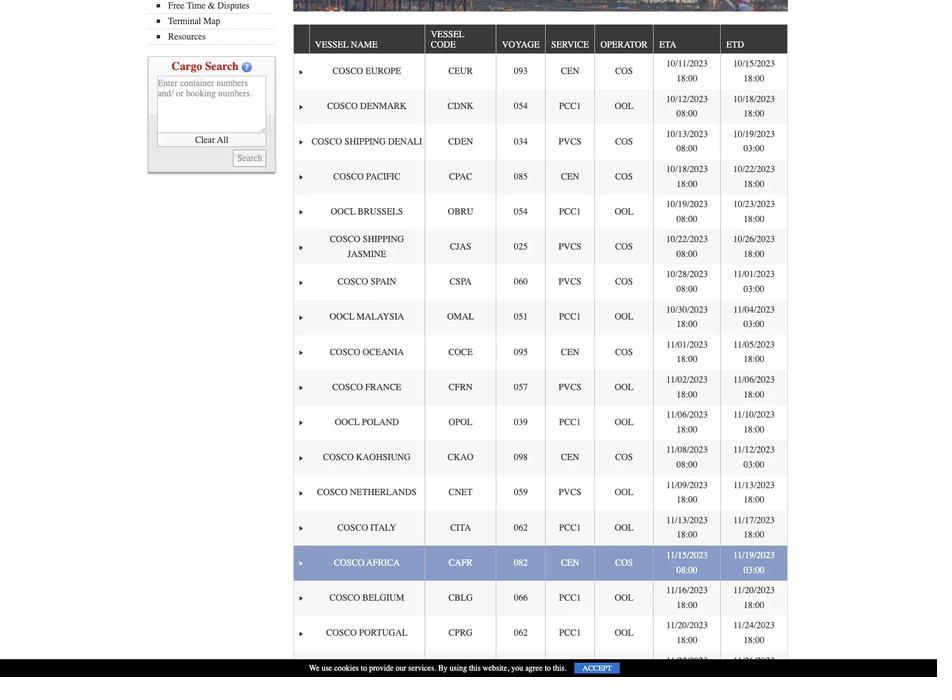 Task type: describe. For each thing, give the bounding box(es) containing it.
1 vertical spatial 10/18/2023
[[666, 164, 708, 174]]

18:00 inside 10/30/2023 18:00
[[677, 319, 698, 330]]

kaohsiung
[[356, 452, 411, 463]]

08:00 for 10/12/2023 08:00
[[677, 109, 698, 119]]

ool for 11/09/2023
[[615, 487, 634, 498]]

oocl malaysia cell
[[309, 300, 425, 335]]

ceur cell
[[425, 54, 496, 89]]

11/26/2023 03:00
[[733, 656, 775, 677]]

1 horizontal spatial 10/18/2023 18:00
[[733, 94, 775, 119]]

11/06/2023 18:00 cell up 11/08/2023
[[653, 405, 720, 440]]

cosco kaohsiung
[[323, 452, 411, 463]]

pvcs for 057
[[559, 382, 582, 392]]

11/13/2023 18:00 cell up "11/15/2023"
[[653, 511, 720, 546]]

118
[[514, 663, 528, 673]]

row containing vessel code
[[294, 25, 787, 54]]

cnet
[[449, 487, 473, 498]]

cargo search
[[172, 60, 239, 73]]

row containing 11/08/2023 08:00
[[294, 440, 787, 476]]

cosco belgium cell
[[309, 581, 425, 616]]

cen cell for 118
[[545, 651, 594, 677]]

france
[[365, 382, 402, 392]]

11/04/2023 03:00 cell
[[720, 300, 787, 335]]

ool for 10/12/2023
[[615, 101, 634, 112]]

11/19/2023 03:00
[[733, 550, 775, 575]]

057
[[514, 382, 528, 392]]

cos for 10/28/2023
[[615, 277, 633, 287]]

accept
[[583, 664, 612, 673]]

cjas cell
[[425, 230, 496, 265]]

cos cell for 11/15/2023
[[594, 546, 653, 581]]

ool cell for 11/16/2023
[[594, 581, 653, 616]]

1 horizontal spatial 11/06/2023 18:00
[[733, 375, 775, 400]]

10/30/2023
[[666, 305, 708, 315]]

pcc1 cell for 11/06/2023
[[545, 405, 594, 440]]

11/15/2023
[[666, 550, 708, 561]]

provide
[[369, 663, 394, 673]]

cosco denmark
[[327, 101, 407, 112]]

11/05/2023 18:00 cell
[[720, 335, 787, 370]]

060
[[514, 277, 528, 287]]

Enter container numbers and/ or booking numbers.  text field
[[157, 76, 266, 133]]

ckao
[[448, 452, 474, 463]]

accept button
[[575, 663, 620, 674]]

omal
[[447, 312, 474, 322]]

oocl for oocl brussels
[[331, 207, 356, 217]]

cosco for cosco belgium
[[330, 593, 360, 603]]

vessel name
[[315, 40, 378, 50]]

cosco for cosco spain
[[338, 277, 368, 287]]

terminal
[[168, 16, 201, 26]]

ool cell for 10/12/2023
[[594, 89, 653, 124]]

portugal
[[359, 628, 408, 638]]

11/02/2023 18:00
[[666, 375, 708, 400]]

row containing 10/19/2023 08:00
[[294, 195, 787, 230]]

cosco africa
[[334, 558, 400, 568]]

oocl brussels
[[331, 207, 403, 217]]

clear all button
[[157, 133, 266, 147]]

pcc1 cell for 11/13/2023
[[545, 511, 594, 546]]

08:00 for 11/22/2023 08:00
[[677, 670, 698, 677]]

this.
[[553, 663, 567, 673]]

08:00 for 10/13/2023 08:00
[[677, 144, 698, 154]]

use
[[322, 663, 332, 673]]

062 for cprg
[[514, 628, 528, 638]]

098
[[514, 452, 528, 463]]

cpac
[[449, 171, 472, 182]]

cosco denmark cell
[[309, 89, 425, 124]]

11/15/2023 08:00
[[666, 550, 708, 575]]

europe
[[366, 66, 401, 76]]

10/22/2023 08:00
[[666, 234, 708, 259]]

cosco spain
[[338, 277, 396, 287]]

cfrn cell
[[425, 370, 496, 405]]

10/22/2023 08:00 cell
[[653, 230, 720, 265]]

11/20/2023 for 11/20/2023 18:00 cell on top of 11/24/2023
[[733, 585, 775, 596]]

10/23/2023 18:00 cell
[[720, 195, 787, 230]]

10/11/2023 18:00
[[666, 59, 708, 84]]

free time & disputes link
[[157, 1, 274, 11]]

free
[[168, 1, 184, 11]]

11/16/2023 18:00 cell
[[653, 581, 720, 616]]

pcc1 for 11/13/2023
[[559, 523, 581, 533]]

cos for 11/22/2023
[[615, 663, 633, 673]]

by
[[438, 663, 448, 673]]

code
[[431, 40, 456, 50]]

cosco france cell
[[309, 370, 425, 405]]

shipping for jasmine
[[363, 234, 404, 245]]

clear all
[[195, 135, 228, 145]]

cookies
[[334, 663, 359, 673]]

054 cell for cdnk
[[496, 89, 545, 124]]

cos for 10/11/2023
[[615, 66, 633, 76]]

cosco italy cell
[[309, 511, 425, 546]]

services.
[[408, 663, 436, 673]]

cosco for cosco denmark
[[327, 101, 358, 112]]

18:00 up 11/08/2023
[[677, 425, 698, 435]]

10/28/2023 08:00
[[666, 269, 708, 294]]

03:00 for 11/19/2023 03:00
[[744, 565, 765, 575]]

yantian
[[347, 663, 387, 673]]

11/16/2023 18:00
[[666, 585, 708, 611]]

row containing 11/16/2023 18:00
[[294, 581, 787, 616]]

11/26/2023
[[733, 656, 775, 666]]

0 horizontal spatial 11/20/2023 18:00
[[666, 621, 708, 646]]

11/09/2023 18:00 cell
[[653, 476, 720, 511]]

10/19/2023 08:00 cell
[[653, 195, 720, 230]]

059 cell
[[496, 476, 545, 511]]

11/20/2023 18:00 cell up 11/24/2023
[[720, 581, 787, 616]]

11/08/2023
[[666, 445, 708, 455]]

1 vertical spatial 11/06/2023 18:00
[[666, 410, 708, 435]]

oocl poland
[[335, 417, 399, 428]]

cita cell
[[425, 511, 496, 546]]

10/11/2023
[[666, 59, 708, 69]]

yantian cell
[[309, 651, 425, 677]]

cosco for cosco netherlands
[[317, 487, 348, 498]]

eta
[[659, 40, 677, 50]]

11/01/2023 18:00 cell
[[653, 335, 720, 370]]

cen cell for 098
[[545, 440, 594, 476]]

ool for 11/13/2023
[[615, 523, 634, 533]]

cosco for cosco europe
[[333, 66, 363, 76]]

10/28/2023
[[666, 269, 708, 280]]

obru cell
[[425, 195, 496, 230]]

11/09/2023 18:00
[[666, 480, 708, 505]]

11/01/2023 03:00 cell
[[720, 265, 787, 300]]

pvcs cell for 057
[[545, 370, 594, 405]]

10/28/2023 08:00 cell
[[653, 265, 720, 300]]

1 to from the left
[[361, 663, 367, 673]]

pvcs cell for 034
[[545, 124, 594, 160]]

10/19/2023 03:00 cell
[[720, 124, 787, 160]]

row containing 10/11/2023 18:00
[[294, 54, 787, 89]]

11/01/2023 03:00
[[733, 269, 775, 294]]

095
[[514, 347, 528, 357]]

062 for cita
[[514, 523, 528, 533]]

ool cell for 11/02/2023
[[594, 370, 653, 405]]

11/04/2023 03:00
[[733, 305, 775, 330]]

10/26/2023 18:00 cell
[[720, 230, 787, 265]]

051 cell
[[496, 300, 545, 335]]

cspa cell
[[425, 265, 496, 300]]

11/24/2023 18:00
[[733, 621, 775, 646]]

row group containing 10/11/2023 18:00
[[294, 54, 787, 677]]

cosco for cosco africa
[[334, 558, 365, 568]]

051
[[514, 312, 528, 322]]

row containing 11/09/2023 18:00
[[294, 476, 787, 511]]

11/12/2023 03:00 cell
[[720, 440, 787, 476]]

pacific
[[366, 171, 401, 182]]

cdnk cell
[[425, 89, 496, 124]]

10/13/2023 08:00 cell
[[653, 124, 720, 160]]

malaysia
[[357, 312, 404, 322]]

cdnk
[[448, 101, 474, 112]]

cosco kaohsiung cell
[[309, 440, 425, 476]]

cos cell for 10/11/2023
[[594, 54, 653, 89]]

054 for obru
[[514, 207, 528, 217]]

cos for 11/15/2023
[[615, 558, 633, 568]]

pcc1 for 10/19/2023
[[559, 207, 581, 217]]

cos cell for 10/18/2023
[[594, 160, 653, 195]]

03:00 for 10/19/2023 03:00
[[744, 144, 765, 154]]

18:00 up 11/24/2023
[[744, 600, 765, 611]]

060 cell
[[496, 265, 545, 300]]

18:00 inside the 11/05/2023 18:00
[[744, 354, 765, 365]]

11/19/2023 03:00 cell
[[720, 546, 787, 581]]

cprg
[[449, 628, 473, 638]]

cosco pacific cell
[[309, 160, 425, 195]]

ool cell for 10/30/2023
[[594, 300, 653, 335]]

11/05/2023
[[733, 340, 775, 350]]

10/11/2023 18:00 cell
[[653, 54, 720, 89]]

oceania
[[363, 347, 404, 357]]

pvcs cell for 059
[[545, 476, 594, 511]]

cosco netherlands cell
[[309, 476, 425, 511]]

pcc1 for 11/20/2023
[[559, 628, 581, 638]]

we use cookies to provide our services. by using this website, you agree to this.
[[309, 663, 567, 673]]

coce
[[448, 347, 473, 357]]

cos for 10/13/2023
[[615, 136, 633, 147]]

085 cell
[[496, 160, 545, 195]]

cblg cell
[[425, 581, 496, 616]]

map
[[203, 16, 220, 26]]

cosco for cosco shipping jasmine
[[330, 234, 360, 245]]

eta link
[[659, 35, 682, 54]]

cos for 10/22/2023
[[615, 242, 633, 252]]

11/01/2023 for 18:00
[[666, 340, 708, 350]]

ool for 11/20/2023
[[615, 628, 634, 638]]

pcc1 cell for 10/12/2023
[[545, 89, 594, 124]]

cosco oceania
[[330, 347, 404, 357]]

cosco for cosco kaohsiung
[[323, 452, 354, 463]]

pcc1 cell for 10/19/2023
[[545, 195, 594, 230]]

095 cell
[[496, 335, 545, 370]]

cen for 082
[[561, 558, 579, 568]]

034 cell
[[496, 124, 545, 160]]

1 vertical spatial 11/06/2023
[[666, 410, 708, 420]]

08:00 for 11/08/2023 08:00
[[677, 460, 698, 470]]

ool for 11/02/2023
[[615, 382, 634, 392]]

oocl malaysia
[[330, 312, 404, 322]]

cos for 11/08/2023
[[615, 452, 633, 463]]

025
[[514, 242, 528, 252]]

11/24/2023 18:00 cell
[[720, 616, 787, 651]]

11/02/2023
[[666, 375, 708, 385]]

11/10/2023 18:00
[[733, 410, 775, 435]]

pvcs for 034
[[559, 136, 582, 147]]

18:00 inside 11/16/2023 18:00
[[677, 600, 698, 611]]

oocl poland cell
[[309, 405, 425, 440]]

row containing 10/28/2023 08:00
[[294, 265, 787, 300]]

0 horizontal spatial 11/13/2023 18:00
[[666, 515, 708, 540]]

062 cell for cprg
[[496, 616, 545, 651]]

10/15/2023 18:00 cell
[[720, 54, 787, 89]]

cosco shipping jasmine cell
[[309, 230, 425, 265]]

18:00 inside 10/15/2023 18:00
[[744, 73, 765, 84]]

cjas
[[450, 242, 471, 252]]

row containing 10/30/2023 18:00
[[294, 300, 787, 335]]

11/15/2023 08:00 cell
[[653, 546, 720, 581]]

18:00 inside 10/11/2023 18:00
[[677, 73, 698, 84]]

11/22/2023 08:00 cell
[[653, 651, 720, 677]]

18:00 up 11/22/2023
[[677, 635, 698, 646]]

cosco netherlands
[[317, 487, 417, 498]]

free time & disputes terminal map resources
[[168, 1, 250, 42]]

cos cell for 10/13/2023
[[594, 124, 653, 160]]

denali
[[388, 136, 422, 147]]

cosco for cosco portugal
[[326, 628, 357, 638]]

service
[[551, 40, 589, 50]]

shipping for denali
[[344, 136, 386, 147]]



Task type: locate. For each thing, give the bounding box(es) containing it.
098 cell
[[496, 440, 545, 476]]

4 cen cell from the top
[[545, 440, 594, 476]]

cen cell right 085
[[545, 160, 594, 195]]

2 cos cell from the top
[[594, 124, 653, 160]]

0 vertical spatial 10/18/2023 18:00 cell
[[720, 89, 787, 124]]

9 cos cell from the top
[[594, 651, 653, 677]]

11/26/2023 03:00 cell
[[720, 651, 787, 677]]

08:00 inside 10/22/2023 08:00
[[677, 249, 698, 259]]

1 062 cell from the top
[[496, 511, 545, 546]]

10/22/2023 down 10/19/2023 08:00 cell
[[666, 234, 708, 245]]

cosco italy
[[338, 523, 396, 533]]

10 row from the top
[[294, 335, 787, 370]]

pcc1 for 11/16/2023
[[559, 593, 581, 603]]

5 ool from the top
[[615, 417, 634, 428]]

18:00 down 10/30/2023
[[677, 319, 698, 330]]

cen cell
[[545, 54, 594, 89], [545, 160, 594, 195], [545, 335, 594, 370], [545, 440, 594, 476], [545, 546, 594, 581], [545, 651, 594, 677]]

ool cell for 10/19/2023
[[594, 195, 653, 230]]

shipping inside cosco shipping jasmine
[[363, 234, 404, 245]]

8 cos from the top
[[615, 558, 633, 568]]

1 pvcs cell from the top
[[545, 124, 594, 160]]

cosco for cosco italy
[[338, 523, 368, 533]]

0 horizontal spatial 11/01/2023
[[666, 340, 708, 350]]

pcc1 for 10/12/2023
[[559, 101, 581, 112]]

17 row from the top
[[294, 581, 787, 616]]

8 08:00 from the top
[[677, 670, 698, 677]]

066 cell
[[496, 581, 545, 616]]

0 vertical spatial 062
[[514, 523, 528, 533]]

11/06/2023 18:00 cell up '11/10/2023'
[[720, 370, 787, 405]]

6 cos from the top
[[615, 347, 633, 357]]

10/15/2023
[[733, 59, 775, 69]]

039 cell
[[496, 405, 545, 440]]

5 pcc1 cell from the top
[[545, 511, 594, 546]]

057 cell
[[496, 370, 545, 405]]

18:00 down 10/15/2023 in the top of the page
[[744, 73, 765, 84]]

cosco down the vessel name
[[333, 66, 363, 76]]

11/01/2023 down 10/30/2023 18:00 cell in the right of the page
[[666, 340, 708, 350]]

menu bar containing free time & disputes
[[148, 0, 280, 45]]

pcc1 for 10/30/2023
[[559, 312, 581, 322]]

row containing 11/06/2023 18:00
[[294, 405, 787, 440]]

1 horizontal spatial 10/22/2023
[[733, 164, 775, 174]]

row containing 11/02/2023 18:00
[[294, 370, 787, 405]]

2 cen from the top
[[561, 171, 579, 182]]

054 down 093 cell
[[514, 101, 528, 112]]

2 08:00 from the top
[[677, 144, 698, 154]]

10/22/2023 inside cell
[[733, 164, 775, 174]]

03:00 inside 10/19/2023 03:00
[[744, 144, 765, 154]]

vessel
[[431, 29, 464, 40], [315, 40, 349, 50]]

cos cell for 10/22/2023
[[594, 230, 653, 265]]

1 horizontal spatial 10/19/2023
[[733, 129, 775, 139]]

10/18/2023 18:00 cell up 10/19/2023 08:00 on the right of the page
[[653, 160, 720, 195]]

0 vertical spatial 10/18/2023
[[733, 94, 775, 104]]

cos cell for 11/08/2023
[[594, 440, 653, 476]]

cblg
[[448, 593, 473, 603]]

0 vertical spatial oocl
[[331, 207, 356, 217]]

10/19/2023 for 08:00
[[666, 199, 708, 210]]

11 row from the top
[[294, 370, 787, 405]]

03:00 for 11/01/2023 03:00
[[744, 284, 765, 294]]

oocl for oocl poland
[[335, 417, 360, 428]]

0 vertical spatial 10/18/2023 18:00
[[733, 94, 775, 119]]

cafr cell
[[425, 546, 496, 581]]

1 054 cell from the top
[[496, 89, 545, 124]]

omal cell
[[425, 300, 496, 335]]

11/10/2023
[[733, 410, 775, 420]]

18:00 up 10/19/2023 03:00 at right
[[744, 109, 765, 119]]

cos for 10/18/2023
[[615, 171, 633, 182]]

034
[[514, 136, 528, 147]]

row containing 10/12/2023 08:00
[[294, 89, 787, 124]]

3 cen from the top
[[561, 347, 579, 357]]

16 row from the top
[[294, 546, 787, 581]]

2 ool cell from the top
[[594, 195, 653, 230]]

11/20/2023
[[733, 585, 775, 596], [666, 621, 708, 631]]

08:00 down 10/13/2023 on the top right
[[677, 144, 698, 154]]

025 cell
[[496, 230, 545, 265]]

5 pcc1 from the top
[[559, 523, 581, 533]]

this
[[469, 663, 481, 673]]

08:00 for 10/22/2023 08:00
[[677, 249, 698, 259]]

14 row from the top
[[294, 476, 787, 511]]

03:00 up 11/04/2023 on the top of page
[[744, 284, 765, 294]]

4 cos cell from the top
[[594, 230, 653, 265]]

11/09/2023
[[666, 480, 708, 490]]

11/13/2023 for 11/13/2023 18:00 "cell" over "11/15/2023"
[[666, 515, 708, 526]]

cen for 118
[[561, 663, 579, 673]]

ool for 11/16/2023
[[615, 593, 634, 603]]

terminal map link
[[157, 16, 274, 26]]

7 ool cell from the top
[[594, 511, 653, 546]]

03:00
[[744, 144, 765, 154], [744, 284, 765, 294], [744, 319, 765, 330], [744, 460, 765, 470], [744, 565, 765, 575], [744, 670, 765, 677]]

8 row from the top
[[294, 265, 787, 300]]

4 ool from the top
[[615, 382, 634, 392]]

7 08:00 from the top
[[677, 565, 698, 575]]

row containing 11/13/2023 18:00
[[294, 511, 787, 546]]

11/01/2023 down 10/26/2023 18:00 cell
[[733, 269, 775, 280]]

08:00 inside '10/13/2023 08:00'
[[677, 144, 698, 154]]

066
[[514, 593, 528, 603]]

18:00 down 11/24/2023
[[744, 635, 765, 646]]

cen right 085
[[561, 171, 579, 182]]

062 cell up '118'
[[496, 616, 545, 651]]

18:00 inside 11/01/2023 18:00
[[677, 354, 698, 365]]

03:00 inside 11/12/2023 03:00
[[744, 460, 765, 470]]

0 vertical spatial 11/06/2023
[[733, 375, 775, 385]]

03:00 down 11/19/2023
[[744, 565, 765, 575]]

10/19/2023 08:00
[[666, 199, 708, 224]]

4 03:00 from the top
[[744, 460, 765, 470]]

10/18/2023 18:00
[[733, 94, 775, 119], [666, 164, 708, 189]]

cen for 093
[[561, 66, 579, 76]]

cosco shipping denali cell
[[309, 124, 425, 160]]

2 pvcs cell from the top
[[545, 230, 594, 265]]

0 horizontal spatial 10/19/2023
[[666, 199, 708, 210]]

pvcs cell
[[545, 124, 594, 160], [545, 230, 594, 265], [545, 265, 594, 300], [545, 370, 594, 405], [545, 476, 594, 511]]

pvcs right 060
[[559, 277, 582, 287]]

11/19/2023
[[733, 550, 775, 561]]

5 08:00 from the top
[[677, 284, 698, 294]]

clear
[[195, 135, 215, 145]]

1 03:00 from the top
[[744, 144, 765, 154]]

tree grid containing vessel code
[[294, 25, 787, 677]]

3 08:00 from the top
[[677, 214, 698, 224]]

4 cos from the top
[[615, 242, 633, 252]]

3 pcc1 cell from the top
[[545, 300, 594, 335]]

1 cos cell from the top
[[594, 54, 653, 89]]

0 horizontal spatial 11/13/2023
[[666, 515, 708, 526]]

1 horizontal spatial 11/20/2023
[[733, 585, 775, 596]]

cosco portugal
[[326, 628, 408, 638]]

03:00 down 11/26/2023
[[744, 670, 765, 677]]

3 pvcs cell from the top
[[545, 265, 594, 300]]

11/20/2023 18:00 up 11/22/2023
[[666, 621, 708, 646]]

10/22/2023 18:00 cell
[[720, 160, 787, 195]]

cosco up jasmine
[[330, 234, 360, 245]]

0 vertical spatial 11/06/2023 18:00
[[733, 375, 775, 400]]

belgium
[[362, 593, 404, 603]]

08:00 down 11/22/2023
[[677, 670, 698, 677]]

11/01/2023 for 03:00
[[733, 269, 775, 280]]

08:00 inside the 11/22/2023 08:00
[[677, 670, 698, 677]]

2 062 from the top
[[514, 628, 528, 638]]

08:00 inside 11/15/2023 08:00
[[677, 565, 698, 575]]

6 ool from the top
[[615, 487, 634, 498]]

08:00 for 10/28/2023 08:00
[[677, 284, 698, 294]]

using
[[450, 663, 467, 673]]

08:00 for 10/19/2023 08:00
[[677, 214, 698, 224]]

pvcs cell for 025
[[545, 230, 594, 265]]

18:00 down 11/17/2023
[[744, 530, 765, 540]]

ctyn
[[448, 663, 473, 673]]

18:00 up "11/15/2023"
[[677, 530, 698, 540]]

1 vertical spatial oocl
[[330, 312, 354, 322]]

0 vertical spatial 11/20/2023 18:00
[[733, 585, 775, 611]]

5 cos cell from the top
[[594, 265, 653, 300]]

03:00 down 11/04/2023 on the top of page
[[744, 319, 765, 330]]

11/20/2023 18:00 up 11/24/2023
[[733, 585, 775, 611]]

0 vertical spatial 11/01/2023
[[733, 269, 775, 280]]

10/12/2023 08:00 cell
[[653, 89, 720, 124]]

039
[[514, 417, 528, 428]]

ceur
[[448, 66, 473, 76]]

08:00 down 10/28/2023
[[677, 284, 698, 294]]

1 vertical spatial 10/22/2023
[[666, 234, 708, 245]]

9 cos from the top
[[615, 663, 633, 673]]

11/06/2023 down 11/02/2023 18:00 cell at bottom
[[666, 410, 708, 420]]

11/13/2023 for 11/13/2023 18:00 "cell" on top of 11/17/2023
[[733, 480, 775, 490]]

0 horizontal spatial to
[[361, 663, 367, 673]]

africa
[[367, 558, 400, 568]]

cosco shipping denali
[[312, 136, 422, 147]]

vessel left name
[[315, 40, 349, 50]]

11/13/2023 18:00 up 11/17/2023
[[733, 480, 775, 505]]

cspa
[[450, 277, 472, 287]]

cosco france
[[332, 382, 402, 392]]

coce cell
[[425, 335, 496, 370]]

11/08/2023 08:00 cell
[[653, 440, 720, 476]]

11/13/2023 down 11/12/2023 03:00 cell
[[733, 480, 775, 490]]

2 pcc1 cell from the top
[[545, 195, 594, 230]]

7 pcc1 cell from the top
[[545, 616, 594, 651]]

4 cen from the top
[[561, 452, 579, 463]]

6 ool cell from the top
[[594, 476, 653, 511]]

6 pcc1 from the top
[[559, 593, 581, 603]]

cafr
[[449, 558, 473, 568]]

1 062 from the top
[[514, 523, 528, 533]]

cen for 085
[[561, 171, 579, 182]]

cen cell right 082
[[545, 546, 594, 581]]

1 pcc1 from the top
[[559, 101, 581, 112]]

4 pvcs cell from the top
[[545, 370, 594, 405]]

ool
[[615, 101, 634, 112], [615, 207, 634, 217], [615, 312, 634, 322], [615, 382, 634, 392], [615, 417, 634, 428], [615, 487, 634, 498], [615, 523, 634, 533], [615, 593, 634, 603], [615, 628, 634, 638]]

10/23/2023 18:00
[[733, 199, 775, 224]]

11/06/2023 18:00 cell
[[720, 370, 787, 405], [653, 405, 720, 440]]

oocl
[[331, 207, 356, 217], [330, 312, 354, 322], [335, 417, 360, 428]]

093
[[514, 66, 528, 76]]

15 row from the top
[[294, 511, 787, 546]]

pvcs cell right '034'
[[545, 124, 594, 160]]

1 vertical spatial 11/20/2023
[[666, 621, 708, 631]]

ool for 10/30/2023
[[615, 312, 634, 322]]

ool cell
[[594, 89, 653, 124], [594, 195, 653, 230], [594, 300, 653, 335], [594, 370, 653, 405], [594, 405, 653, 440], [594, 476, 653, 511], [594, 511, 653, 546], [594, 581, 653, 616], [594, 616, 653, 651]]

0 vertical spatial 054
[[514, 101, 528, 112]]

row containing 11/22/2023 08:00
[[294, 651, 787, 677]]

18:00 inside 10/22/2023 18:00
[[744, 179, 765, 189]]

1 cen from the top
[[561, 66, 579, 76]]

1 ool cell from the top
[[594, 89, 653, 124]]

vessel code link
[[431, 25, 464, 54]]

ool cell for 11/20/2023
[[594, 616, 653, 651]]

cosco left italy
[[338, 523, 368, 533]]

3 ool from the top
[[615, 312, 634, 322]]

062 up 118 cell
[[514, 628, 528, 638]]

1 cos from the top
[[615, 66, 633, 76]]

03:00 inside 11/19/2023 03:00
[[744, 565, 765, 575]]

054 cell
[[496, 89, 545, 124], [496, 195, 545, 230]]

1 horizontal spatial to
[[545, 663, 551, 673]]

oocl brussels cell
[[309, 195, 425, 230]]

cen cell right 095 at the right of page
[[545, 335, 594, 370]]

11/13/2023 down 11/09/2023 18:00 cell
[[666, 515, 708, 526]]

0 vertical spatial 11/13/2023 18:00
[[733, 480, 775, 505]]

10/18/2023 down 10/15/2023 18:00 cell
[[733, 94, 775, 104]]

row group
[[294, 54, 787, 677]]

1 vertical spatial 10/19/2023
[[666, 199, 708, 210]]

cen cell for 085
[[545, 160, 594, 195]]

cosco inside cosco shipping jasmine
[[330, 234, 360, 245]]

18:00 inside 11/02/2023 18:00
[[677, 389, 698, 400]]

pvcs cell for 060
[[545, 265, 594, 300]]

5 pvcs from the top
[[559, 487, 582, 498]]

cen cell down service
[[545, 54, 594, 89]]

10/18/2023 18:00 cell up 10/19/2023 03:00 at right
[[720, 89, 787, 124]]

0 vertical spatial 062 cell
[[496, 511, 545, 546]]

ckao cell
[[425, 440, 496, 476]]

1 horizontal spatial 11/13/2023
[[733, 480, 775, 490]]

3 ool cell from the top
[[594, 300, 653, 335]]

12 row from the top
[[294, 405, 787, 440]]

etd link
[[726, 35, 750, 54]]

10/26/2023 18:00
[[733, 234, 775, 259]]

11/20/2023 for 11/20/2023 18:00 cell above 11/22/2023
[[666, 621, 708, 631]]

2 054 cell from the top
[[496, 195, 545, 230]]

row containing 10/13/2023 08:00
[[294, 124, 787, 160]]

cen right 082
[[561, 558, 579, 568]]

19 row from the top
[[294, 651, 787, 677]]

denmark
[[360, 101, 407, 112]]

2 ool from the top
[[615, 207, 634, 217]]

2 vertical spatial oocl
[[335, 417, 360, 428]]

cen right 095 at the right of page
[[561, 347, 579, 357]]

18:00 inside 10/26/2023 18:00
[[744, 249, 765, 259]]

poland
[[362, 417, 399, 428]]

0 horizontal spatial 11/06/2023
[[666, 410, 708, 420]]

082
[[514, 558, 528, 568]]

10/15/2023 18:00
[[733, 59, 775, 84]]

1 horizontal spatial 11/01/2023
[[733, 269, 775, 280]]

0 vertical spatial 11/13/2023
[[733, 480, 775, 490]]

03:00 inside 11/01/2023 03:00
[[744, 284, 765, 294]]

0 vertical spatial 10/19/2023
[[733, 129, 775, 139]]

1 ool from the top
[[615, 101, 634, 112]]

shipping
[[344, 136, 386, 147], [363, 234, 404, 245]]

11/13/2023 18:00 cell up 11/17/2023
[[720, 476, 787, 511]]

cen left accept
[[561, 663, 579, 673]]

pvcs for 025
[[559, 242, 582, 252]]

11/20/2023 18:00 cell
[[720, 581, 787, 616], [653, 616, 720, 651]]

054 cell up 025
[[496, 195, 545, 230]]

pvcs for 060
[[559, 277, 582, 287]]

6 cen cell from the top
[[545, 651, 594, 677]]

1 vertical spatial 11/01/2023
[[666, 340, 708, 350]]

0 horizontal spatial 10/18/2023 18:00
[[666, 164, 708, 189]]

4 row from the top
[[294, 124, 787, 160]]

0 horizontal spatial 11/20/2023
[[666, 621, 708, 631]]

cos cell for 11/01/2023
[[594, 335, 653, 370]]

to left 'this.'
[[545, 663, 551, 673]]

18:00 down 11/02/2023
[[677, 389, 698, 400]]

062 cell for cita
[[496, 511, 545, 546]]

0 horizontal spatial vessel
[[315, 40, 349, 50]]

9 ool cell from the top
[[594, 616, 653, 651]]

2 054 from the top
[[514, 207, 528, 217]]

085
[[514, 171, 528, 182]]

0 vertical spatial shipping
[[344, 136, 386, 147]]

1 pcc1 cell from the top
[[545, 89, 594, 124]]

10/18/2023 18:00 down 10/15/2023 18:00 cell
[[733, 94, 775, 119]]

3 cos from the top
[[615, 171, 633, 182]]

1 row from the top
[[294, 25, 787, 54]]

10/13/2023
[[666, 129, 708, 139]]

08:00 up 10/28/2023
[[677, 249, 698, 259]]

None submit
[[233, 150, 266, 167]]

10/30/2023 18:00 cell
[[653, 300, 720, 335]]

1 horizontal spatial 11/06/2023
[[733, 375, 775, 385]]

cosco left the pacific
[[333, 171, 364, 182]]

pvcs right "059" at the bottom of the page
[[559, 487, 582, 498]]

093 cell
[[496, 54, 545, 89]]

shipping down 'cosco denmark' cell
[[344, 136, 386, 147]]

1 054 from the top
[[514, 101, 528, 112]]

18:00 down '11/10/2023'
[[744, 425, 765, 435]]

cprg cell
[[425, 616, 496, 651]]

cosco for cosco oceania
[[330, 347, 360, 357]]

ctyn cell
[[425, 651, 496, 677]]

pvcs right 057
[[559, 382, 582, 392]]

03:00 up 10/22/2023 18:00
[[744, 144, 765, 154]]

6 cos cell from the top
[[594, 335, 653, 370]]

row containing 11/15/2023 08:00
[[294, 546, 787, 581]]

08:00 down 10/12/2023
[[677, 109, 698, 119]]

ool cell for 11/09/2023
[[594, 476, 653, 511]]

cosco left the france
[[332, 382, 363, 392]]

cosco europe cell
[[309, 54, 425, 89]]

3 cen cell from the top
[[545, 335, 594, 370]]

118 cell
[[496, 651, 545, 677]]

9 row from the top
[[294, 300, 787, 335]]

cos for 11/01/2023
[[615, 347, 633, 357]]

10/22/2023 for 08:00
[[666, 234, 708, 245]]

18:00 up '11/10/2023'
[[744, 389, 765, 400]]

18:00 down 10/23/2023
[[744, 214, 765, 224]]

cen cell right 098
[[545, 440, 594, 476]]

3 pvcs from the top
[[559, 277, 582, 287]]

0 horizontal spatial 10/18/2023
[[666, 164, 708, 174]]

cen cell for 082
[[545, 546, 594, 581]]

5 cos from the top
[[615, 277, 633, 287]]

voyage link
[[502, 35, 545, 54]]

059
[[514, 487, 528, 498]]

18:00 inside 11/09/2023 18:00
[[677, 495, 698, 505]]

11/17/2023 18:00 cell
[[720, 511, 787, 546]]

0 vertical spatial 11/20/2023
[[733, 585, 775, 596]]

cos
[[615, 66, 633, 76], [615, 136, 633, 147], [615, 171, 633, 182], [615, 242, 633, 252], [615, 277, 633, 287], [615, 347, 633, 357], [615, 452, 633, 463], [615, 558, 633, 568], [615, 663, 633, 673]]

pcc1 cell for 10/30/2023
[[545, 300, 594, 335]]

10/18/2023 down '10/13/2023 08:00' cell
[[666, 164, 708, 174]]

oocl left malaysia
[[330, 312, 354, 322]]

oocl for oocl malaysia
[[330, 312, 354, 322]]

operator link
[[601, 35, 653, 54]]

8 cos cell from the top
[[594, 546, 653, 581]]

054 cell for obru
[[496, 195, 545, 230]]

3 03:00 from the top
[[744, 319, 765, 330]]

obru
[[448, 207, 473, 217]]

11/22/2023
[[666, 656, 708, 666]]

cnet cell
[[425, 476, 496, 511]]

pvcs cell right 057
[[545, 370, 594, 405]]

18:00 inside 10/23/2023 18:00
[[744, 214, 765, 224]]

08:00 inside 10/19/2023 08:00
[[677, 214, 698, 224]]

cos cell for 10/28/2023
[[594, 265, 653, 300]]

cosco left oceania
[[330, 347, 360, 357]]

03:00 for 11/26/2023 03:00
[[744, 670, 765, 677]]

9 ool from the top
[[615, 628, 634, 638]]

1 vertical spatial 11/20/2023 18:00
[[666, 621, 708, 646]]

opol
[[449, 417, 473, 428]]

cosco up cookies
[[326, 628, 357, 638]]

10/13/2023 08:00
[[666, 129, 708, 154]]

18:00 up 10/23/2023
[[744, 179, 765, 189]]

5 cen cell from the top
[[545, 546, 594, 581]]

cfrn
[[449, 382, 473, 392]]

10/22/2023 down 10/19/2023 03:00 cell
[[733, 164, 775, 174]]

oocl left poland
[[335, 417, 360, 428]]

pcc1 for 11/06/2023
[[559, 417, 581, 428]]

cen for 098
[[561, 452, 579, 463]]

0 horizontal spatial 11/06/2023 18:00
[[666, 410, 708, 435]]

to right cookies
[[361, 663, 367, 673]]

5 cen from the top
[[561, 558, 579, 568]]

cpac cell
[[425, 160, 496, 195]]

ool for 11/06/2023
[[615, 417, 634, 428]]

7 cos from the top
[[615, 452, 633, 463]]

1 cen cell from the top
[[545, 54, 594, 89]]

7 ool from the top
[[615, 523, 634, 533]]

2 to from the left
[[545, 663, 551, 673]]

row containing cosco shipping jasmine
[[294, 230, 787, 265]]

11/20/2023 18:00 cell up 11/22/2023
[[653, 616, 720, 651]]

7 row from the top
[[294, 230, 787, 265]]

18:00 inside 11/10/2023 18:00
[[744, 425, 765, 435]]

18:00 down 10/11/2023
[[677, 73, 698, 84]]

11/06/2023 18:00 up 11/08/2023
[[666, 410, 708, 435]]

4 ool cell from the top
[[594, 370, 653, 405]]

cen cell for 093
[[545, 54, 594, 89]]

we
[[309, 663, 320, 673]]

cosco inside cell
[[333, 66, 363, 76]]

ool cell for 11/13/2023
[[594, 511, 653, 546]]

10/22/2023 for 18:00
[[733, 164, 775, 174]]

name
[[351, 40, 378, 50]]

1 vertical spatial 054 cell
[[496, 195, 545, 230]]

10/18/2023 18:00 down '10/13/2023 08:00' cell
[[666, 164, 708, 189]]

service link
[[551, 35, 594, 54]]

5 ool cell from the top
[[594, 405, 653, 440]]

2 062 cell from the top
[[496, 616, 545, 651]]

pcc1 cell for 11/16/2023
[[545, 581, 594, 616]]

18:00 inside 11/24/2023 18:00
[[744, 635, 765, 646]]

18:00 down the 11/16/2023
[[677, 600, 698, 611]]

11/20/2023 down 11/19/2023 03:00 cell
[[733, 585, 775, 596]]

18:00 up 11/02/2023
[[677, 354, 698, 365]]

1 vertical spatial 054
[[514, 207, 528, 217]]

shipping up jasmine
[[363, 234, 404, 245]]

vessel up ceur
[[431, 29, 464, 40]]

6 03:00 from the top
[[744, 670, 765, 677]]

4 pcc1 cell from the top
[[545, 405, 594, 440]]

pvcs cell right 025
[[545, 230, 594, 265]]

pvcs for 059
[[559, 487, 582, 498]]

cosco down 'cosco denmark' cell
[[312, 136, 342, 147]]

11/13/2023 18:00 cell
[[720, 476, 787, 511], [653, 511, 720, 546]]

cosco left belgium
[[330, 593, 360, 603]]

cosco portugal cell
[[309, 616, 425, 651]]

1 vertical spatial 10/18/2023 18:00 cell
[[653, 160, 720, 195]]

cen cell right agree
[[545, 651, 594, 677]]

08:00 inside the 10/28/2023 08:00
[[677, 284, 698, 294]]

08:00 for 11/15/2023 08:00
[[677, 565, 698, 575]]

5 row from the top
[[294, 160, 787, 195]]

18:00 up 10/19/2023 08:00 on the right of the page
[[677, 179, 698, 189]]

row containing 11/20/2023 18:00
[[294, 616, 787, 651]]

vessel for name
[[315, 40, 349, 50]]

11/24/2023
[[733, 621, 775, 631]]

1 vertical spatial 11/13/2023 18:00
[[666, 515, 708, 540]]

7 cos cell from the top
[[594, 440, 653, 476]]

1 vertical spatial 11/13/2023
[[666, 515, 708, 526]]

1 horizontal spatial 10/18/2023
[[733, 94, 775, 104]]

6 pcc1 cell from the top
[[545, 581, 594, 616]]

11/10/2023 18:00 cell
[[720, 405, 787, 440]]

08:00 down "11/15/2023"
[[677, 565, 698, 575]]

11/12/2023 03:00
[[733, 445, 775, 470]]

1 vertical spatial shipping
[[363, 234, 404, 245]]

08:00 inside 10/12/2023 08:00
[[677, 109, 698, 119]]

3 row from the top
[[294, 89, 787, 124]]

voyage
[[502, 40, 540, 50]]

13 row from the top
[[294, 440, 787, 476]]

resources
[[168, 32, 206, 42]]

cos cell
[[594, 54, 653, 89], [594, 124, 653, 160], [594, 160, 653, 195], [594, 230, 653, 265], [594, 265, 653, 300], [594, 335, 653, 370], [594, 440, 653, 476], [594, 546, 653, 581], [594, 651, 653, 677]]

cen for 095
[[561, 347, 579, 357]]

1 horizontal spatial vessel
[[431, 29, 464, 40]]

0 horizontal spatial 10/22/2023
[[666, 234, 708, 245]]

062 cell
[[496, 511, 545, 546], [496, 616, 545, 651]]

pcc1 cell for 11/20/2023
[[545, 616, 594, 651]]

18:00 up 11/17/2023
[[744, 495, 765, 505]]

03:00 for 11/04/2023 03:00
[[744, 319, 765, 330]]

11/02/2023 18:00 cell
[[653, 370, 720, 405]]

pvcs right '034'
[[559, 136, 582, 147]]

5 pvcs cell from the top
[[545, 476, 594, 511]]

cosco left the 'spain'
[[338, 277, 368, 287]]

tree grid
[[294, 25, 787, 677]]

6 row from the top
[[294, 195, 787, 230]]

1 pvcs from the top
[[559, 136, 582, 147]]

054 cell up '034'
[[496, 89, 545, 124]]

18:00 down 10/26/2023
[[744, 249, 765, 259]]

cosco for cosco france
[[332, 382, 363, 392]]

10/19/2023 03:00
[[733, 129, 775, 154]]

0 vertical spatial 10/22/2023
[[733, 164, 775, 174]]

054 for cdnk
[[514, 101, 528, 112]]

1 vertical spatial 10/18/2023 18:00
[[666, 164, 708, 189]]

082 cell
[[496, 546, 545, 581]]

cosco for cosco pacific
[[333, 171, 364, 182]]

spain
[[371, 277, 396, 287]]

10/19/2023 for 03:00
[[733, 129, 775, 139]]

cargo
[[172, 60, 202, 73]]

cosco africa cell
[[309, 546, 425, 581]]

10/30/2023 18:00
[[666, 305, 708, 330]]

03:00 inside 11/26/2023 03:00
[[744, 670, 765, 677]]

10/18/2023 18:00 cell
[[720, 89, 787, 124], [653, 160, 720, 195]]

062 down 059 cell at the right of page
[[514, 523, 528, 533]]

8 ool from the top
[[615, 593, 634, 603]]

ool for 10/19/2023
[[615, 207, 634, 217]]

3 pcc1 from the top
[[559, 312, 581, 322]]

cen down service
[[561, 66, 579, 76]]

resources link
[[157, 32, 274, 42]]

row containing 11/01/2023 18:00
[[294, 335, 787, 370]]

11/12/2023
[[733, 445, 775, 455]]

cosco spain cell
[[309, 265, 425, 300]]

cden cell
[[425, 124, 496, 160]]

1 vertical spatial 062 cell
[[496, 616, 545, 651]]

opol cell
[[425, 405, 496, 440]]

11/06/2023 18:00
[[733, 375, 775, 400], [666, 410, 708, 435]]

ool cell for 11/06/2023
[[594, 405, 653, 440]]

row
[[294, 25, 787, 54], [294, 54, 787, 89], [294, 89, 787, 124], [294, 124, 787, 160], [294, 160, 787, 195], [294, 195, 787, 230], [294, 230, 787, 265], [294, 265, 787, 300], [294, 300, 787, 335], [294, 335, 787, 370], [294, 370, 787, 405], [294, 405, 787, 440], [294, 440, 787, 476], [294, 476, 787, 511], [294, 511, 787, 546], [294, 546, 787, 581], [294, 581, 787, 616], [294, 616, 787, 651], [294, 651, 787, 677]]

03:00 inside 11/04/2023 03:00
[[744, 319, 765, 330]]

pcc1 cell
[[545, 89, 594, 124], [545, 195, 594, 230], [545, 300, 594, 335], [545, 405, 594, 440], [545, 511, 594, 546], [545, 581, 594, 616], [545, 616, 594, 651]]

7 pcc1 from the top
[[559, 628, 581, 638]]

1 horizontal spatial 11/13/2023 18:00
[[733, 480, 775, 505]]

08:00 inside the 11/08/2023 08:00
[[677, 460, 698, 470]]

cosco down cosco kaohsiung cell
[[317, 487, 348, 498]]

time
[[187, 1, 206, 11]]

jasmine
[[348, 249, 386, 259]]

18:00 inside 11/17/2023 18:00
[[744, 530, 765, 540]]

0 vertical spatial 054 cell
[[496, 89, 545, 124]]

11/01/2023 18:00
[[666, 340, 708, 365]]

08:00 up 10/22/2023 08:00 on the right top of page
[[677, 214, 698, 224]]

1 horizontal spatial 11/20/2023 18:00
[[733, 585, 775, 611]]

row containing 10/18/2023 18:00
[[294, 160, 787, 195]]

cen cell for 095
[[545, 335, 594, 370]]

1 vertical spatial 062
[[514, 628, 528, 638]]

10/22/2023 inside 'cell'
[[666, 234, 708, 245]]

vessel for code
[[431, 29, 464, 40]]

cosco oceania cell
[[309, 335, 425, 370]]

vessel name link
[[315, 35, 383, 54]]

search
[[205, 60, 239, 73]]

2 cos from the top
[[615, 136, 633, 147]]

03:00 down 11/12/2023
[[744, 460, 765, 470]]

menu bar
[[148, 0, 280, 45]]



Task type: vqa. For each thing, say whether or not it's contained in the screenshot.
the top THE PORTAL
no



